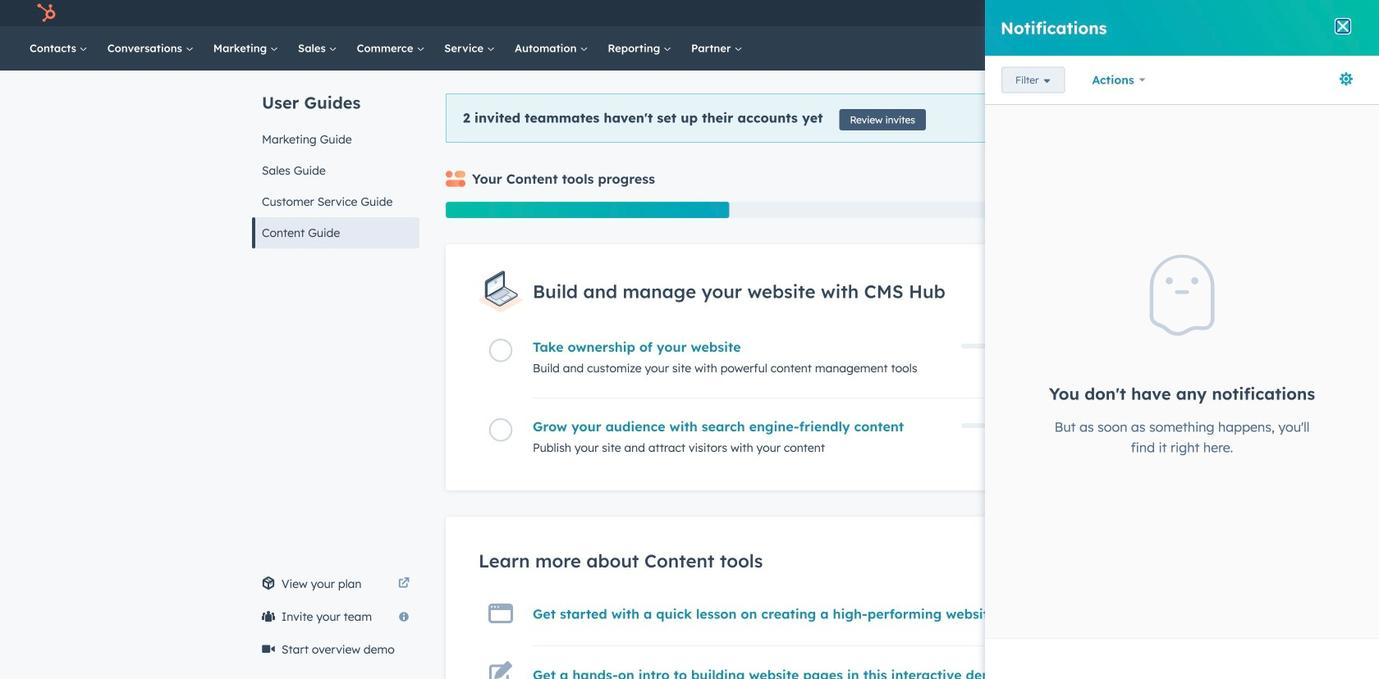 Task type: locate. For each thing, give the bounding box(es) containing it.
menu
[[1048, 0, 1360, 26]]

Search HubSpot search field
[[1136, 34, 1322, 62]]

link opens in a new window image
[[398, 575, 410, 595], [398, 579, 410, 590]]

garebear orlando image
[[1292, 6, 1307, 21]]

1 link opens in a new window image from the top
[[398, 575, 410, 595]]

progress bar
[[446, 202, 729, 218]]



Task type: describe. For each thing, give the bounding box(es) containing it.
marketplaces image
[[1168, 7, 1183, 22]]

2 link opens in a new window image from the top
[[398, 579, 410, 590]]

user guides element
[[252, 71, 420, 249]]



Task type: vqa. For each thing, say whether or not it's contained in the screenshot.
Last to the top
no



